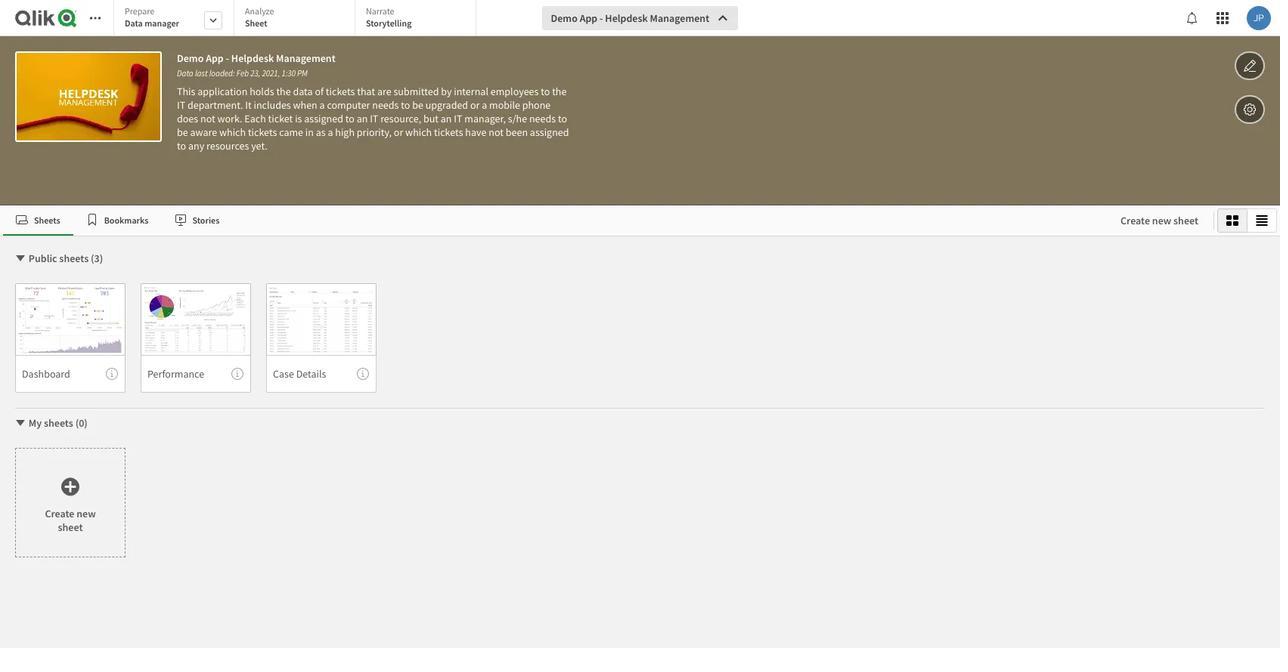 Task type: vqa. For each thing, say whether or not it's contained in the screenshot.
Next sheet: Performance image
no



Task type: locate. For each thing, give the bounding box(es) containing it.
it left resource,
[[370, 112, 378, 126]]

grid view image
[[1226, 215, 1238, 227]]

needs
[[372, 98, 399, 112], [529, 112, 556, 126]]

0 vertical spatial management
[[650, 11, 709, 25]]

of
[[315, 85, 324, 98]]

create new sheet
[[1121, 214, 1198, 228], [45, 507, 96, 534]]

1 horizontal spatial which
[[405, 126, 432, 139]]

is
[[295, 112, 302, 126]]

1 horizontal spatial app
[[580, 11, 597, 25]]

not
[[200, 112, 215, 126], [489, 126, 504, 139]]

1 horizontal spatial sheet
[[1173, 214, 1198, 228]]

submitted
[[393, 85, 439, 98]]

sheets
[[59, 252, 89, 265], [44, 417, 73, 430]]

any
[[188, 139, 204, 153]]

1 tooltip from the left
[[106, 368, 118, 380]]

tooltip inside performance menu item
[[231, 368, 243, 380]]

edit image
[[1243, 57, 1257, 75]]

0 vertical spatial create
[[1121, 214, 1150, 228]]

0 vertical spatial collapse image
[[14, 253, 26, 265]]

2 tooltip from the left
[[231, 368, 243, 380]]

0 vertical spatial data
[[125, 17, 143, 29]]

pm
[[297, 68, 308, 79]]

which down upgraded
[[405, 126, 432, 139]]

tooltip for dashboard
[[106, 368, 118, 380]]

1:30
[[282, 68, 296, 79]]

management inside button
[[650, 11, 709, 25]]

1 horizontal spatial assigned
[[530, 126, 569, 139]]

collapse image left my
[[14, 417, 26, 429]]

0 horizontal spatial new
[[77, 507, 96, 521]]

helpdesk inside button
[[605, 11, 648, 25]]

a left mobile at the top of page
[[482, 98, 487, 112]]

sheets left (0)
[[44, 417, 73, 430]]

department.
[[187, 98, 243, 112]]

work.
[[217, 112, 242, 126]]

aware
[[190, 126, 217, 139]]

1 horizontal spatial -
[[600, 11, 603, 25]]

to left the any
[[177, 139, 186, 153]]

- inside demo app - helpdesk management data last loaded: feb 23, 2021, 1:30 pm this application holds the data of tickets that are submitted by internal employees to the it department. it includes when a computer needs to be upgraded or a mobile phone does not work. each ticket is assigned to an it resource, but an it manager, s/he needs to be aware which tickets came in as a high priority, or which tickets have not been assigned to any resources yet.
[[226, 51, 229, 65]]

0 horizontal spatial app
[[206, 51, 224, 65]]

create
[[1121, 214, 1150, 228], [45, 507, 74, 521]]

an right high
[[357, 112, 368, 126]]

be left the any
[[177, 126, 188, 139]]

bookmarks
[[104, 214, 149, 226]]

0 horizontal spatial which
[[219, 126, 246, 139]]

1 horizontal spatial it
[[370, 112, 378, 126]]

helpdesk inside demo app - helpdesk management data last loaded: feb 23, 2021, 1:30 pm this application holds the data of tickets that are submitted by internal employees to the it department. it includes when a computer needs to be upgraded or a mobile phone does not work. each ticket is assigned to an it resource, but an it manager, s/he needs to be aware which tickets came in as a high priority, or which tickets have not been assigned to any resources yet.
[[231, 51, 274, 65]]

1 vertical spatial create new sheet
[[45, 507, 96, 534]]

data left last
[[177, 68, 193, 79]]

new inside button
[[1152, 214, 1171, 228]]

performance sheet is selected. press the spacebar or enter key to open performance sheet. use the right and left arrow keys to navigate. element
[[141, 284, 251, 393]]

2 horizontal spatial tooltip
[[357, 368, 369, 380]]

case
[[273, 367, 294, 381]]

does
[[177, 112, 198, 126]]

as
[[316, 126, 326, 139]]

1 horizontal spatial create
[[1121, 214, 1150, 228]]

analyze
[[245, 5, 274, 17]]

be left but
[[412, 98, 423, 112]]

1 collapse image from the top
[[14, 253, 26, 265]]

1 vertical spatial collapse image
[[14, 417, 26, 429]]

tickets right of
[[326, 85, 355, 98]]

tooltip for case details
[[357, 368, 369, 380]]

0 vertical spatial tab list
[[113, 0, 482, 38]]

sheets left (3)
[[59, 252, 89, 265]]

holds
[[250, 85, 274, 98]]

tab list
[[113, 0, 482, 38], [3, 206, 1105, 236]]

data
[[293, 85, 313, 98]]

1 vertical spatial create
[[45, 507, 74, 521]]

2 horizontal spatial it
[[454, 112, 462, 126]]

the
[[276, 85, 291, 98], [552, 85, 567, 98]]

0 horizontal spatial the
[[276, 85, 291, 98]]

data down prepare
[[125, 17, 143, 29]]

tooltip left performance
[[106, 368, 118, 380]]

performance menu item
[[141, 355, 251, 393]]

it left department.
[[177, 98, 185, 112]]

assigned down phone
[[530, 126, 569, 139]]

includes
[[254, 98, 291, 112]]

0 horizontal spatial assigned
[[304, 112, 343, 126]]

data
[[125, 17, 143, 29], [177, 68, 193, 79]]

upgraded
[[425, 98, 468, 112]]

1 horizontal spatial new
[[1152, 214, 1171, 228]]

(0)
[[75, 417, 88, 430]]

it left have
[[454, 112, 462, 126]]

application
[[0, 0, 1280, 649]]

0 vertical spatial new
[[1152, 214, 1171, 228]]

1 vertical spatial data
[[177, 68, 193, 79]]

a right when
[[320, 98, 325, 112]]

1 vertical spatial sheet
[[58, 521, 83, 534]]

narrate
[[366, 5, 394, 17]]

1 vertical spatial sheets
[[44, 417, 73, 430]]

to right the 'employees'
[[541, 85, 550, 98]]

tooltip inside dashboard menu item
[[106, 368, 118, 380]]

0 horizontal spatial or
[[394, 126, 403, 139]]

1 horizontal spatial be
[[412, 98, 423, 112]]

0 horizontal spatial not
[[200, 112, 215, 126]]

or right "priority,"
[[394, 126, 403, 139]]

0 vertical spatial sheets
[[59, 252, 89, 265]]

loaded:
[[209, 68, 235, 79]]

application containing demo app - helpdesk management
[[0, 0, 1280, 649]]

toolbar containing demo app - helpdesk management
[[0, 0, 1280, 206]]

- for demo app - helpdesk management
[[600, 11, 603, 25]]

1 which from the left
[[219, 126, 246, 139]]

case details
[[273, 367, 326, 381]]

1 vertical spatial app
[[206, 51, 224, 65]]

tooltip left case
[[231, 368, 243, 380]]

demo inside button
[[551, 11, 578, 25]]

tooltip inside case details menu item
[[357, 368, 369, 380]]

0 vertical spatial sheet
[[1173, 214, 1198, 228]]

data inside prepare data manager
[[125, 17, 143, 29]]

1 vertical spatial tab list
[[3, 206, 1105, 236]]

details
[[296, 367, 326, 381]]

to right are
[[401, 98, 410, 112]]

helpdesk for demo app - helpdesk management
[[605, 11, 648, 25]]

the down 1:30
[[276, 85, 291, 98]]

0 horizontal spatial -
[[226, 51, 229, 65]]

app inside demo app - helpdesk management data last loaded: feb 23, 2021, 1:30 pm this application holds the data of tickets that are submitted by internal employees to the it department. it includes when a computer needs to be upgraded or a mobile phone does not work. each ticket is assigned to an it resource, but an it manager, s/he needs to be aware which tickets came in as a high priority, or which tickets have not been assigned to any resources yet.
[[206, 51, 224, 65]]

1 horizontal spatial needs
[[529, 112, 556, 126]]

0 horizontal spatial a
[[320, 98, 325, 112]]

an
[[357, 112, 368, 126], [441, 112, 452, 126]]

collapse image for my
[[14, 417, 26, 429]]

app inside button
[[580, 11, 597, 25]]

public
[[29, 252, 57, 265]]

needs up "priority,"
[[372, 98, 399, 112]]

management for demo app - helpdesk management
[[650, 11, 709, 25]]

app options image
[[1243, 101, 1257, 119]]

this
[[177, 85, 195, 98]]

1 horizontal spatial demo
[[551, 11, 578, 25]]

- inside button
[[600, 11, 603, 25]]

create new sheet inside button
[[1121, 214, 1198, 228]]

2 horizontal spatial a
[[482, 98, 487, 112]]

a right the as
[[328, 126, 333, 139]]

0 vertical spatial demo
[[551, 11, 578, 25]]

tab list containing prepare
[[113, 0, 482, 38]]

which right aware
[[219, 126, 246, 139]]

narrate storytelling
[[366, 5, 412, 29]]

helpdesk for demo app - helpdesk management data last loaded: feb 23, 2021, 1:30 pm this application holds the data of tickets that are submitted by internal employees to the it department. it includes when a computer needs to be upgraded or a mobile phone does not work. each ticket is assigned to an it resource, but an it manager, s/he needs to be aware which tickets came in as a high priority, or which tickets have not been assigned to any resources yet.
[[231, 51, 274, 65]]

1 horizontal spatial tooltip
[[231, 368, 243, 380]]

(3)
[[91, 252, 103, 265]]

assigned right 'is' at the top left of the page
[[304, 112, 343, 126]]

1 vertical spatial demo
[[177, 51, 204, 65]]

james peterson image
[[1247, 6, 1271, 30]]

be
[[412, 98, 423, 112], [177, 126, 188, 139]]

1 vertical spatial management
[[276, 51, 335, 65]]

helpdesk
[[605, 11, 648, 25], [231, 51, 274, 65]]

mobile
[[489, 98, 520, 112]]

2 collapse image from the top
[[14, 417, 26, 429]]

performance
[[147, 367, 204, 381]]

0 horizontal spatial create
[[45, 507, 74, 521]]

1 horizontal spatial create new sheet
[[1121, 214, 1198, 228]]

0 horizontal spatial sheet
[[58, 521, 83, 534]]

not right have
[[489, 126, 504, 139]]

a
[[320, 98, 325, 112], [482, 98, 487, 112], [328, 126, 333, 139]]

0 horizontal spatial demo
[[177, 51, 204, 65]]

new
[[1152, 214, 1171, 228], [77, 507, 96, 521]]

3 tooltip from the left
[[357, 368, 369, 380]]

an right but
[[441, 112, 452, 126]]

or
[[470, 98, 480, 112], [394, 126, 403, 139]]

1 horizontal spatial an
[[441, 112, 452, 126]]

which
[[219, 126, 246, 139], [405, 126, 432, 139]]

0 vertical spatial helpdesk
[[605, 11, 648, 25]]

23,
[[250, 68, 260, 79]]

group
[[1217, 209, 1277, 233]]

0 vertical spatial app
[[580, 11, 597, 25]]

toolbar
[[0, 0, 1280, 206]]

collapse image
[[14, 253, 26, 265], [14, 417, 26, 429]]

tab list containing sheets
[[3, 206, 1105, 236]]

0 horizontal spatial tickets
[[248, 126, 277, 139]]

1 vertical spatial new
[[77, 507, 96, 521]]

computer
[[327, 98, 370, 112]]

0 vertical spatial or
[[470, 98, 480, 112]]

sheet
[[1173, 214, 1198, 228], [58, 521, 83, 534]]

collapse image left public
[[14, 253, 26, 265]]

0 horizontal spatial helpdesk
[[231, 51, 274, 65]]

demo inside demo app - helpdesk management data last loaded: feb 23, 2021, 1:30 pm this application holds the data of tickets that are submitted by internal employees to the it department. it includes when a computer needs to be upgraded or a mobile phone does not work. each ticket is assigned to an it resource, but an it manager, s/he needs to be aware which tickets came in as a high priority, or which tickets have not been assigned to any resources yet.
[[177, 51, 204, 65]]

management inside demo app - helpdesk management data last loaded: feb 23, 2021, 1:30 pm this application holds the data of tickets that are submitted by internal employees to the it department. it includes when a computer needs to be upgraded or a mobile phone does not work. each ticket is assigned to an it resource, but an it manager, s/he needs to be aware which tickets came in as a high priority, or which tickets have not been assigned to any resources yet.
[[276, 51, 335, 65]]

1 vertical spatial be
[[177, 126, 188, 139]]

came
[[279, 126, 303, 139]]

0 horizontal spatial an
[[357, 112, 368, 126]]

manager
[[145, 17, 179, 29]]

demo for demo app - helpdesk management
[[551, 11, 578, 25]]

needs right s/he
[[529, 112, 556, 126]]

collapse image for public
[[14, 253, 26, 265]]

2 horizontal spatial tickets
[[434, 126, 463, 139]]

dashboard sheet is selected. press the spacebar or enter key to open dashboard sheet. use the right and left arrow keys to navigate. element
[[15, 284, 126, 393]]

sheets
[[34, 214, 60, 226]]

0 vertical spatial create new sheet
[[1121, 214, 1198, 228]]

ticket
[[268, 112, 293, 126]]

demo
[[551, 11, 578, 25], [177, 51, 204, 65]]

last
[[195, 68, 208, 79]]

tooltip
[[106, 368, 118, 380], [231, 368, 243, 380], [357, 368, 369, 380]]

tooltip right details
[[357, 368, 369, 380]]

0 horizontal spatial create new sheet
[[45, 507, 96, 534]]

assigned
[[304, 112, 343, 126], [530, 126, 569, 139]]

1 the from the left
[[276, 85, 291, 98]]

that
[[357, 85, 375, 98]]

or up have
[[470, 98, 480, 112]]

0 horizontal spatial tooltip
[[106, 368, 118, 380]]

management
[[650, 11, 709, 25], [276, 51, 335, 65]]

1 an from the left
[[357, 112, 368, 126]]

1 vertical spatial or
[[394, 126, 403, 139]]

to
[[541, 85, 550, 98], [401, 98, 410, 112], [345, 112, 354, 126], [558, 112, 567, 126], [177, 139, 186, 153]]

create inside create new sheet
[[45, 507, 74, 521]]

0 vertical spatial -
[[600, 11, 603, 25]]

1 horizontal spatial management
[[650, 11, 709, 25]]

app
[[580, 11, 597, 25], [206, 51, 224, 65]]

it
[[177, 98, 185, 112], [370, 112, 378, 126], [454, 112, 462, 126]]

1 horizontal spatial helpdesk
[[605, 11, 648, 25]]

0 horizontal spatial data
[[125, 17, 143, 29]]

not right the does on the top left of page
[[200, 112, 215, 126]]

the right phone
[[552, 85, 567, 98]]

demo app - helpdesk management button
[[542, 6, 738, 30]]

0 horizontal spatial management
[[276, 51, 335, 65]]

public sheets (3)
[[29, 252, 103, 265]]

-
[[600, 11, 603, 25], [226, 51, 229, 65]]

sheet inside create new sheet
[[58, 521, 83, 534]]

tickets left came at left
[[248, 126, 277, 139]]

1 vertical spatial -
[[226, 51, 229, 65]]

tickets
[[326, 85, 355, 98], [248, 126, 277, 139], [434, 126, 463, 139]]

tickets down upgraded
[[434, 126, 463, 139]]

1 vertical spatial helpdesk
[[231, 51, 274, 65]]

each
[[244, 112, 266, 126]]

are
[[377, 85, 391, 98]]

1 horizontal spatial data
[[177, 68, 193, 79]]

1 horizontal spatial the
[[552, 85, 567, 98]]



Task type: describe. For each thing, give the bounding box(es) containing it.
1 horizontal spatial tickets
[[326, 85, 355, 98]]

my sheets (0)
[[29, 417, 88, 430]]

- for demo app - helpdesk management data last loaded: feb 23, 2021, 1:30 pm this application holds the data of tickets that are submitted by internal employees to the it department. it includes when a computer needs to be upgraded or a mobile phone does not work. each ticket is assigned to an it resource, but an it manager, s/he needs to be aware which tickets came in as a high priority, or which tickets have not been assigned to any resources yet.
[[226, 51, 229, 65]]

it
[[245, 98, 252, 112]]

tooltip for performance
[[231, 368, 243, 380]]

when
[[293, 98, 317, 112]]

employees
[[490, 85, 539, 98]]

create inside button
[[1121, 214, 1150, 228]]

feb
[[236, 68, 249, 79]]

priority,
[[357, 126, 392, 139]]

stories
[[192, 214, 220, 226]]

sheet
[[245, 17, 267, 29]]

storytelling
[[366, 17, 412, 29]]

bookmarks button
[[73, 206, 161, 236]]

in
[[305, 126, 314, 139]]

s/he
[[508, 112, 527, 126]]

group inside application
[[1217, 209, 1277, 233]]

my
[[29, 417, 42, 430]]

0 vertical spatial be
[[412, 98, 423, 112]]

1 horizontal spatial not
[[489, 126, 504, 139]]

demo for demo app - helpdesk management data last loaded: feb 23, 2021, 1:30 pm this application holds the data of tickets that are submitted by internal employees to the it department. it includes when a computer needs to be upgraded or a mobile phone does not work. each ticket is assigned to an it resource, but an it manager, s/he needs to be aware which tickets came in as a high priority, or which tickets have not been assigned to any resources yet.
[[177, 51, 204, 65]]

2021,
[[262, 68, 280, 79]]

sheets for my sheets
[[44, 417, 73, 430]]

2 which from the left
[[405, 126, 432, 139]]

high
[[335, 126, 355, 139]]

1 horizontal spatial a
[[328, 126, 333, 139]]

list view image
[[1256, 215, 1268, 227]]

have
[[465, 126, 486, 139]]

0 horizontal spatial needs
[[372, 98, 399, 112]]

application
[[198, 85, 248, 98]]

manager,
[[464, 112, 506, 126]]

prepare data manager
[[125, 5, 179, 29]]

2 an from the left
[[441, 112, 452, 126]]

0 horizontal spatial be
[[177, 126, 188, 139]]

but
[[423, 112, 439, 126]]

demo app - helpdesk management
[[551, 11, 709, 25]]

app for demo app - helpdesk management data last loaded: feb 23, 2021, 1:30 pm this application holds the data of tickets that are submitted by internal employees to the it department. it includes when a computer needs to be upgraded or a mobile phone does not work. each ticket is assigned to an it resource, but an it manager, s/he needs to be aware which tickets came in as a high priority, or which tickets have not been assigned to any resources yet.
[[206, 51, 224, 65]]

to right phone
[[558, 112, 567, 126]]

internal
[[454, 85, 488, 98]]

been
[[506, 126, 528, 139]]

phone
[[522, 98, 551, 112]]

sheets for public sheets
[[59, 252, 89, 265]]

sheet inside button
[[1173, 214, 1198, 228]]

create new sheet button
[[1108, 209, 1210, 233]]

dashboard menu item
[[15, 355, 126, 393]]

case details sheet is selected. press the spacebar or enter key to open case details sheet. use the right and left arrow keys to navigate. element
[[266, 284, 377, 393]]

resources
[[206, 139, 249, 153]]

demo app - helpdesk management data last loaded: feb 23, 2021, 1:30 pm this application holds the data of tickets that are submitted by internal employees to the it department. it includes when a computer needs to be upgraded or a mobile phone does not work. each ticket is assigned to an it resource, but an it manager, s/he needs to be aware which tickets came in as a high priority, or which tickets have not been assigned to any resources yet.
[[177, 51, 571, 153]]

app for demo app - helpdesk management
[[580, 11, 597, 25]]

by
[[441, 85, 452, 98]]

2 the from the left
[[552, 85, 567, 98]]

0 horizontal spatial it
[[177, 98, 185, 112]]

prepare
[[125, 5, 154, 17]]

analyze sheet
[[245, 5, 274, 29]]

management for demo app - helpdesk management data last loaded: feb 23, 2021, 1:30 pm this application holds the data of tickets that are submitted by internal employees to the it department. it includes when a computer needs to be upgraded or a mobile phone does not work. each ticket is assigned to an it resource, but an it manager, s/he needs to be aware which tickets came in as a high priority, or which tickets have not been assigned to any resources yet.
[[276, 51, 335, 65]]

resource,
[[380, 112, 421, 126]]

stories button
[[161, 206, 232, 236]]

data inside demo app - helpdesk management data last loaded: feb 23, 2021, 1:30 pm this application holds the data of tickets that are submitted by internal employees to the it department. it includes when a computer needs to be upgraded or a mobile phone does not work. each ticket is assigned to an it resource, but an it manager, s/he needs to be aware which tickets came in as a high priority, or which tickets have not been assigned to any resources yet.
[[177, 68, 193, 79]]

sheets button
[[3, 206, 73, 236]]

tab list inside toolbar
[[113, 0, 482, 38]]

dashboard
[[22, 367, 70, 381]]

case details menu item
[[266, 355, 377, 393]]

1 horizontal spatial or
[[470, 98, 480, 112]]

yet.
[[251, 139, 267, 153]]

to left "priority,"
[[345, 112, 354, 126]]



